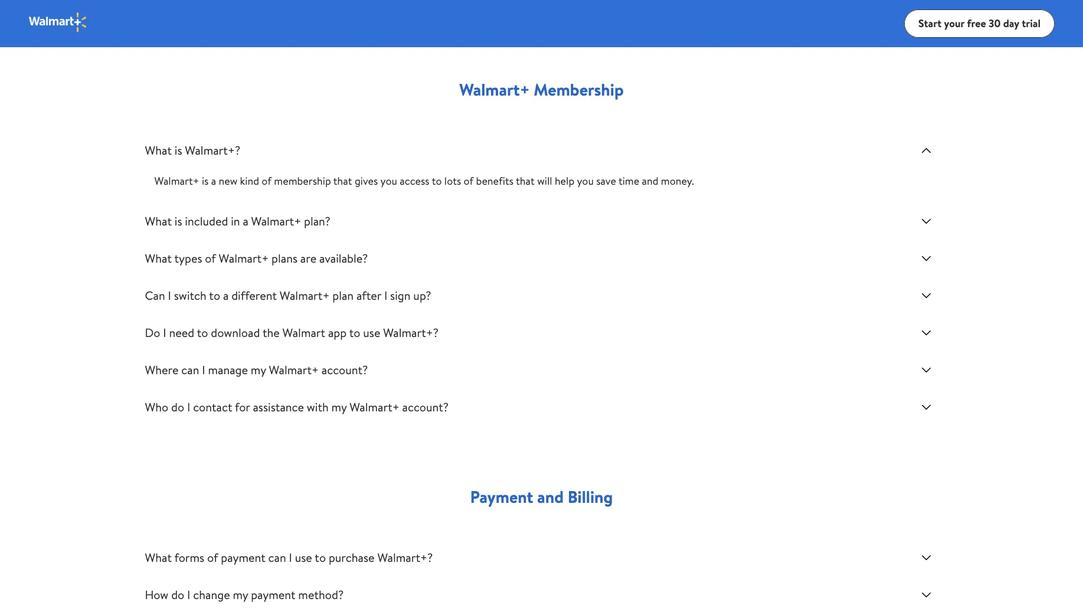 Task type: locate. For each thing, give the bounding box(es) containing it.
what types of walmart+ plans are available?
[[145, 250, 368, 266]]

walmart+?
[[185, 142, 240, 158], [383, 325, 439, 341], [378, 550, 433, 566]]

use right app
[[363, 325, 380, 341]]

what forms of payment can i use to purchase walmart+?
[[145, 550, 433, 566]]

to
[[432, 174, 442, 188], [209, 288, 220, 303], [197, 325, 208, 341], [349, 325, 360, 341], [315, 550, 326, 566]]

can
[[181, 362, 199, 378], [268, 550, 286, 566]]

manage
[[208, 362, 248, 378]]

1 vertical spatial account?
[[402, 399, 449, 415]]

i
[[168, 288, 171, 303], [384, 288, 388, 303], [163, 325, 166, 341], [202, 362, 205, 378], [187, 399, 190, 415], [289, 550, 292, 566], [187, 587, 190, 603]]

2 horizontal spatial a
[[243, 213, 248, 229]]

what for what types of walmart+ plans are available?
[[145, 250, 172, 266]]

1 vertical spatial my
[[332, 399, 347, 415]]

after
[[357, 288, 382, 303]]

1 horizontal spatial that
[[516, 174, 535, 188]]

walmart+? right purchase
[[378, 550, 433, 566]]

0 horizontal spatial that
[[333, 174, 352, 188]]

payment
[[221, 550, 266, 566], [251, 587, 296, 603]]

1 vertical spatial use
[[295, 550, 312, 566]]

0 horizontal spatial you
[[381, 174, 397, 188]]

my
[[251, 362, 266, 378], [332, 399, 347, 415], [233, 587, 248, 603]]

you right help
[[577, 174, 594, 188]]

2 what from the top
[[145, 213, 172, 229]]

2 horizontal spatial my
[[332, 399, 347, 415]]

assistance
[[253, 399, 304, 415]]

how
[[145, 587, 169, 603]]

download
[[211, 325, 260, 341]]

and left billing
[[537, 485, 564, 508]]

what
[[145, 142, 172, 158], [145, 213, 172, 229], [145, 250, 172, 266], [145, 550, 172, 566]]

and right time
[[642, 174, 659, 188]]

do right who on the bottom left
[[171, 399, 184, 415]]

use up method?
[[295, 550, 312, 566]]

0 vertical spatial account?
[[322, 362, 368, 378]]

1 horizontal spatial a
[[223, 288, 229, 303]]

where can i manage my walmart+ account?
[[145, 362, 368, 378]]

do i need to download the walmart app to use walmart+? image
[[920, 326, 934, 340]]

trial
[[1022, 16, 1041, 31]]

1 horizontal spatial account?
[[402, 399, 449, 415]]

membership
[[534, 78, 624, 101]]

payment up how do i change my payment method?
[[221, 550, 266, 566]]

that left "gives"
[[333, 174, 352, 188]]

a
[[211, 174, 216, 188], [243, 213, 248, 229], [223, 288, 229, 303]]

1 horizontal spatial you
[[577, 174, 594, 188]]

1 vertical spatial payment
[[251, 587, 296, 603]]

a left different
[[223, 288, 229, 303]]

that left will
[[516, 174, 535, 188]]

0 vertical spatial do
[[171, 399, 184, 415]]

1 vertical spatial is
[[202, 174, 209, 188]]

1 horizontal spatial my
[[251, 362, 266, 378]]

plan
[[333, 288, 354, 303]]

to right app
[[349, 325, 360, 341]]

what for what forms of payment can i use to purchase walmart+?
[[145, 550, 172, 566]]

2 that from the left
[[516, 174, 535, 188]]

0 vertical spatial and
[[642, 174, 659, 188]]

payment down what forms of payment can i use to purchase walmart+?
[[251, 587, 296, 603]]

of
[[262, 174, 272, 188], [464, 174, 474, 188], [205, 250, 216, 266], [207, 550, 218, 566]]

and
[[642, 174, 659, 188], [537, 485, 564, 508]]

are
[[300, 250, 317, 266]]

do
[[171, 399, 184, 415], [171, 587, 184, 603]]

of right kind
[[262, 174, 272, 188]]

your
[[944, 16, 965, 31]]

what is walmart+?
[[145, 142, 240, 158]]

you right "gives"
[[381, 174, 397, 188]]

free
[[967, 16, 986, 31]]

2 vertical spatial is
[[175, 213, 182, 229]]

access
[[400, 174, 430, 188]]

walmart
[[283, 325, 325, 341]]

walmart+? down sign
[[383, 325, 439, 341]]

0 vertical spatial use
[[363, 325, 380, 341]]

of right lots
[[464, 174, 474, 188]]

different
[[232, 288, 277, 303]]

can right where
[[181, 362, 199, 378]]

you
[[381, 174, 397, 188], [577, 174, 594, 188]]

walmart+? up new
[[185, 142, 240, 158]]

0 horizontal spatial use
[[295, 550, 312, 566]]

use
[[363, 325, 380, 341], [295, 550, 312, 566]]

can up how do i change my payment method?
[[268, 550, 286, 566]]

contact
[[193, 399, 232, 415]]

do
[[145, 325, 160, 341]]

my right with
[[332, 399, 347, 415]]

0 horizontal spatial a
[[211, 174, 216, 188]]

that
[[333, 174, 352, 188], [516, 174, 535, 188]]

available?
[[319, 250, 368, 266]]

1 vertical spatial can
[[268, 550, 286, 566]]

0 horizontal spatial my
[[233, 587, 248, 603]]

save
[[596, 174, 616, 188]]

account?
[[322, 362, 368, 378], [402, 399, 449, 415]]

billing
[[568, 485, 613, 508]]

forms
[[174, 550, 204, 566]]

2 vertical spatial a
[[223, 288, 229, 303]]

do right how
[[171, 587, 184, 603]]

0 horizontal spatial can
[[181, 362, 199, 378]]

2 vertical spatial my
[[233, 587, 248, 603]]

1 horizontal spatial and
[[642, 174, 659, 188]]

1 horizontal spatial use
[[363, 325, 380, 341]]

my right manage
[[251, 362, 266, 378]]

walmart+
[[460, 78, 530, 101], [154, 174, 199, 188], [251, 213, 301, 229], [219, 250, 269, 266], [280, 288, 330, 303], [269, 362, 319, 378], [350, 399, 400, 415]]

start your free 30 day trial button
[[905, 9, 1055, 38]]

what for what is included in a walmart+ plan?
[[145, 213, 172, 229]]

my right 'change'
[[233, 587, 248, 603]]

0 vertical spatial is
[[175, 142, 182, 158]]

method?
[[298, 587, 344, 603]]

3 what from the top
[[145, 250, 172, 266]]

change
[[193, 587, 230, 603]]

is
[[175, 142, 182, 158], [202, 174, 209, 188], [175, 213, 182, 229]]

a left new
[[211, 174, 216, 188]]

1 what from the top
[[145, 142, 172, 158]]

to right switch on the left top of page
[[209, 288, 220, 303]]

0 horizontal spatial and
[[537, 485, 564, 508]]

will
[[537, 174, 552, 188]]

4 what from the top
[[145, 550, 172, 566]]

1 vertical spatial do
[[171, 587, 184, 603]]

a right in
[[243, 213, 248, 229]]

1 vertical spatial a
[[243, 213, 248, 229]]

the
[[263, 325, 280, 341]]

0 vertical spatial my
[[251, 362, 266, 378]]

how do i change my payment method?
[[145, 587, 344, 603]]



Task type: vqa. For each thing, say whether or not it's contained in the screenshot.
IS
yes



Task type: describe. For each thing, give the bounding box(es) containing it.
membership
[[274, 174, 331, 188]]

where
[[145, 362, 179, 378]]

types
[[174, 250, 202, 266]]

2 you from the left
[[577, 174, 594, 188]]

payment
[[470, 485, 533, 508]]

lots
[[445, 174, 461, 188]]

who do i contact for assistance with my walmart+ account? image
[[920, 400, 934, 414]]

a for in
[[243, 213, 248, 229]]

is for included
[[175, 213, 182, 229]]

kind
[[240, 174, 259, 188]]

walmart+ is a new kind of membership that gives you access to lots of benefits that will help you save time and money.
[[154, 174, 694, 188]]

w+ image
[[28, 12, 88, 33]]

what is included in a walmart+ plan? image
[[920, 214, 934, 229]]

1 that from the left
[[333, 174, 352, 188]]

can
[[145, 288, 165, 303]]

my for walmart+
[[251, 362, 266, 378]]

start
[[919, 16, 942, 31]]

plan?
[[304, 213, 331, 229]]

to left lots
[[432, 174, 442, 188]]

is for walmart+?
[[175, 142, 182, 158]]

0 vertical spatial a
[[211, 174, 216, 188]]

switch
[[174, 288, 207, 303]]

time
[[619, 174, 640, 188]]

walmart+ membership
[[460, 78, 624, 101]]

1 vertical spatial walmart+?
[[383, 325, 439, 341]]

1 you from the left
[[381, 174, 397, 188]]

1 horizontal spatial can
[[268, 550, 286, 566]]

my for payment
[[233, 587, 248, 603]]

what is included in a walmart+ plan?
[[145, 213, 331, 229]]

new
[[219, 174, 238, 188]]

payment and billing
[[470, 485, 613, 508]]

start your free 30 day trial
[[919, 16, 1041, 31]]

up?
[[414, 288, 431, 303]]

2 vertical spatial walmart+?
[[378, 550, 433, 566]]

plans
[[272, 250, 298, 266]]

do i need to download the walmart app to use walmart+?
[[145, 325, 439, 341]]

0 vertical spatial walmart+?
[[185, 142, 240, 158]]

purchase
[[329, 550, 375, 566]]

with
[[307, 399, 329, 415]]

of right types
[[205, 250, 216, 266]]

what for what is walmart+?
[[145, 142, 172, 158]]

to left purchase
[[315, 550, 326, 566]]

what is walmart+? image
[[920, 143, 934, 158]]

need
[[169, 325, 194, 341]]

gives
[[355, 174, 378, 188]]

sign
[[390, 288, 411, 303]]

to right need
[[197, 325, 208, 341]]

can i switch to a different walmart+ plan after i sign up? image
[[920, 289, 934, 303]]

is for a
[[202, 174, 209, 188]]

can i switch to a different walmart+ plan after i sign up?
[[145, 288, 431, 303]]

0 vertical spatial can
[[181, 362, 199, 378]]

0 vertical spatial payment
[[221, 550, 266, 566]]

for
[[235, 399, 250, 415]]

help
[[555, 174, 575, 188]]

app
[[328, 325, 347, 341]]

of right "forms"
[[207, 550, 218, 566]]

who
[[145, 399, 168, 415]]

0 horizontal spatial account?
[[322, 362, 368, 378]]

1 vertical spatial and
[[537, 485, 564, 508]]

how do i change my payment method? image
[[920, 588, 934, 602]]

what forms of payment can i use to purchase walmart+? image
[[920, 551, 934, 565]]

do for how
[[171, 587, 184, 603]]

day
[[1004, 16, 1020, 31]]

what types of walmart+ plans are available? image
[[920, 252, 934, 266]]

do for who
[[171, 399, 184, 415]]

benefits
[[476, 174, 514, 188]]

a for to
[[223, 288, 229, 303]]

who do i contact for assistance with my walmart+ account?
[[145, 399, 449, 415]]

included
[[185, 213, 228, 229]]

where can i manage my walmart+ account? image
[[920, 363, 934, 377]]

30
[[989, 16, 1001, 31]]

in
[[231, 213, 240, 229]]

money.
[[661, 174, 694, 188]]



